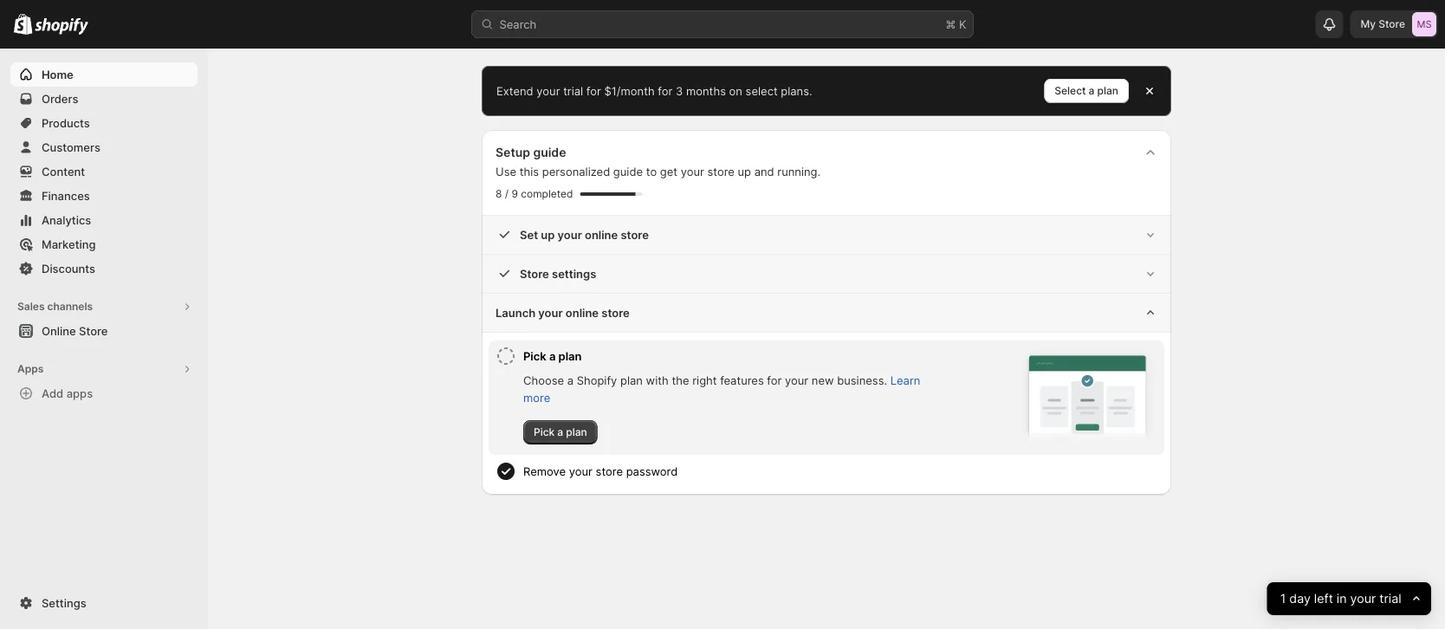 Task type: locate. For each thing, give the bounding box(es) containing it.
customers
[[42, 140, 101, 154]]

1 vertical spatial pick
[[534, 426, 555, 439]]

a up choose
[[549, 349, 556, 363]]

my store image
[[1413, 12, 1437, 36]]

1 vertical spatial up
[[541, 228, 555, 241]]

1 vertical spatial trial
[[1381, 592, 1402, 606]]

plan right select
[[1098, 85, 1119, 97]]

2 vertical spatial store
[[79, 324, 108, 338]]

plan inside the select a plan link
[[1098, 85, 1119, 97]]

your inside "dropdown button"
[[539, 306, 563, 319]]

0 vertical spatial up
[[738, 165, 752, 178]]

8 / 9 completed
[[496, 188, 573, 200]]

1 horizontal spatial store
[[520, 267, 549, 280]]

months
[[686, 84, 726, 98]]

shopify
[[577, 374, 618, 387]]

1 horizontal spatial for
[[658, 84, 673, 98]]

add apps
[[42, 387, 93, 400]]

for right features
[[767, 374, 782, 387]]

setup guide
[[496, 145, 566, 160]]

your right remove at the left bottom of page
[[569, 465, 593, 478]]

a
[[1089, 85, 1095, 97], [549, 349, 556, 363], [568, 374, 574, 387], [558, 426, 564, 439]]

plan inside pick a plan dropdown button
[[559, 349, 582, 363]]

my
[[1361, 18, 1377, 30]]

store inside button
[[79, 324, 108, 338]]

choose
[[524, 374, 564, 387]]

new
[[812, 374, 834, 387]]

up
[[738, 165, 752, 178], [541, 228, 555, 241]]

guide up this
[[534, 145, 566, 160]]

a left shopify
[[568, 374, 574, 387]]

plan
[[1098, 85, 1119, 97], [559, 349, 582, 363], [621, 374, 643, 387], [566, 426, 588, 439]]

features
[[720, 374, 764, 387]]

up right set
[[541, 228, 555, 241]]

1 horizontal spatial trial
[[1381, 592, 1402, 606]]

a inside dropdown button
[[549, 349, 556, 363]]

pick a plan link
[[524, 420, 598, 445]]

the
[[672, 374, 690, 387]]

in
[[1338, 592, 1348, 606]]

remove your store password
[[524, 465, 678, 478]]

store settings
[[520, 267, 597, 280]]

for inside pick a plan element
[[767, 374, 782, 387]]

for left $1/month on the top left of page
[[587, 84, 601, 98]]

store down sales channels button
[[79, 324, 108, 338]]

9
[[512, 188, 518, 200]]

up left and
[[738, 165, 752, 178]]

0 horizontal spatial trial
[[564, 84, 584, 98]]

3
[[676, 84, 683, 98]]

store inside launch your online store "dropdown button"
[[602, 306, 630, 319]]

pick a plan up choose
[[524, 349, 582, 363]]

store for my store
[[1379, 18, 1406, 30]]

pick
[[524, 349, 547, 363], [534, 426, 555, 439]]

store right my
[[1379, 18, 1406, 30]]

analytics link
[[10, 208, 198, 232]]

analytics
[[42, 213, 91, 227]]

0 horizontal spatial up
[[541, 228, 555, 241]]

a up remove at the left bottom of page
[[558, 426, 564, 439]]

a for pick a plan element
[[568, 374, 574, 387]]

trial left $1/month on the top left of page
[[564, 84, 584, 98]]

pick inside dropdown button
[[524, 349, 547, 363]]

0 vertical spatial trial
[[564, 84, 584, 98]]

store down to
[[621, 228, 649, 241]]

2 horizontal spatial store
[[1379, 18, 1406, 30]]

your right launch
[[539, 306, 563, 319]]

1
[[1281, 592, 1287, 606]]

home link
[[10, 62, 198, 87]]

1 horizontal spatial up
[[738, 165, 752, 178]]

choose a shopify plan with the right features for your new business.
[[524, 374, 888, 387]]

left
[[1315, 592, 1334, 606]]

online up settings
[[585, 228, 618, 241]]

finances link
[[10, 184, 198, 208]]

more
[[524, 391, 551, 404]]

1 vertical spatial guide
[[614, 165, 643, 178]]

2 horizontal spatial for
[[767, 374, 782, 387]]

pick down the more
[[534, 426, 555, 439]]

completed
[[521, 188, 573, 200]]

trial
[[564, 84, 584, 98], [1381, 592, 1402, 606]]

launch
[[496, 306, 536, 319]]

select a plan link
[[1045, 79, 1130, 103]]

pick up choose
[[524, 349, 547, 363]]

pick a plan inside dropdown button
[[524, 349, 582, 363]]

plan for the select a plan link on the top right of the page
[[1098, 85, 1119, 97]]

your
[[537, 84, 560, 98], [681, 165, 705, 178], [558, 228, 582, 241], [539, 306, 563, 319], [785, 374, 809, 387], [569, 465, 593, 478], [1351, 592, 1377, 606]]

online
[[42, 324, 76, 338]]

1 vertical spatial online
[[566, 306, 599, 319]]

0 vertical spatial pick a plan
[[524, 349, 582, 363]]

0 vertical spatial store
[[1379, 18, 1406, 30]]

online
[[585, 228, 618, 241], [566, 306, 599, 319]]

trial right in
[[1381, 592, 1402, 606]]

pick a plan down the more
[[534, 426, 588, 439]]

8
[[496, 188, 502, 200]]

0 vertical spatial guide
[[534, 145, 566, 160]]

store left 'password' at the left bottom of page
[[596, 465, 623, 478]]

sales
[[17, 300, 45, 313]]

store inside dropdown button
[[520, 267, 549, 280]]

set
[[520, 228, 538, 241]]

settings link
[[10, 591, 198, 615]]

store inside remove your store password dropdown button
[[596, 465, 623, 478]]

guide left to
[[614, 165, 643, 178]]

online down settings
[[566, 306, 599, 319]]

set up your online store
[[520, 228, 649, 241]]

pick a plan button
[[524, 341, 936, 372]]

remove your store password button
[[524, 456, 1158, 487]]

your left new
[[785, 374, 809, 387]]

search
[[500, 17, 537, 31]]

for left 3 on the top left of page
[[658, 84, 673, 98]]

get
[[660, 165, 678, 178]]

plan up remove your store password on the left bottom of the page
[[566, 426, 588, 439]]

select
[[746, 84, 778, 98]]

0 horizontal spatial store
[[79, 324, 108, 338]]

0 vertical spatial online
[[585, 228, 618, 241]]

0 horizontal spatial for
[[587, 84, 601, 98]]

plan up choose
[[559, 349, 582, 363]]

password
[[626, 465, 678, 478]]

1 vertical spatial pick a plan
[[534, 426, 588, 439]]

shopify image
[[14, 14, 32, 34]]

plan left "with"
[[621, 374, 643, 387]]

trial inside dropdown button
[[1381, 592, 1402, 606]]

plans.
[[781, 84, 813, 98]]

1 vertical spatial store
[[520, 267, 549, 280]]

your right in
[[1351, 592, 1377, 606]]

apps button
[[10, 357, 198, 381]]

store left and
[[708, 165, 735, 178]]

k
[[960, 17, 967, 31]]

online inside "dropdown button"
[[566, 306, 599, 319]]

pick for pick a plan dropdown button
[[524, 349, 547, 363]]

extend your trial for $1/month for 3 months on select plans.
[[497, 84, 813, 98]]

guide
[[534, 145, 566, 160], [614, 165, 643, 178]]

learn more
[[524, 374, 921, 404]]

online store button
[[0, 319, 208, 343]]

pick a plan element
[[524, 372, 936, 445]]

a right select
[[1089, 85, 1095, 97]]

business.
[[838, 374, 888, 387]]

0 vertical spatial pick
[[524, 349, 547, 363]]

plan inside pick a plan link
[[566, 426, 588, 439]]

store down set
[[520, 267, 549, 280]]

store up shopify
[[602, 306, 630, 319]]

your right extend
[[537, 84, 560, 98]]

marketing link
[[10, 232, 198, 257]]

pick for pick a plan link
[[534, 426, 555, 439]]

pick a plan
[[524, 349, 582, 363], [534, 426, 588, 439]]

orders
[[42, 92, 78, 105]]

store
[[1379, 18, 1406, 30], [520, 267, 549, 280], [79, 324, 108, 338]]

setup
[[496, 145, 531, 160]]



Task type: vqa. For each thing, say whether or not it's contained in the screenshot.
'⌘' at top right
yes



Task type: describe. For each thing, give the bounding box(es) containing it.
channels
[[47, 300, 93, 313]]

store settings button
[[482, 255, 1172, 293]]

products link
[[10, 111, 198, 135]]

1 day left in your trial button
[[1268, 583, 1432, 615]]

pick a plan for pick a plan dropdown button
[[524, 349, 582, 363]]

online store
[[42, 324, 108, 338]]

with
[[646, 374, 669, 387]]

⌘ k
[[946, 17, 967, 31]]

store inside set up your online store dropdown button
[[621, 228, 649, 241]]

plan for pick a plan link
[[566, 426, 588, 439]]

remove
[[524, 465, 566, 478]]

sales channels button
[[10, 295, 198, 319]]

/
[[505, 188, 509, 200]]

running.
[[778, 165, 821, 178]]

my store
[[1361, 18, 1406, 30]]

a for pick a plan link
[[558, 426, 564, 439]]

on
[[730, 84, 743, 98]]

extend
[[497, 84, 534, 98]]

add apps button
[[10, 381, 198, 406]]

learn more link
[[524, 374, 921, 404]]

apps
[[17, 363, 44, 375]]

1 horizontal spatial guide
[[614, 165, 643, 178]]

plan for pick a plan dropdown button
[[559, 349, 582, 363]]

select a plan
[[1055, 85, 1119, 97]]

right
[[693, 374, 717, 387]]

home
[[42, 68, 73, 81]]

add
[[42, 387, 64, 400]]

shopify image
[[35, 18, 89, 35]]

a for the select a plan link on the top right of the page
[[1089, 85, 1095, 97]]

content link
[[10, 160, 198, 184]]

your right get at the left top of page
[[681, 165, 705, 178]]

online store link
[[10, 319, 198, 343]]

personalized
[[542, 165, 610, 178]]

customers link
[[10, 135, 198, 160]]

finances
[[42, 189, 90, 202]]

to
[[646, 165, 657, 178]]

$1/month
[[605, 84, 655, 98]]

sales channels
[[17, 300, 93, 313]]

pick a plan for pick a plan link
[[534, 426, 588, 439]]

this
[[520, 165, 539, 178]]

discounts
[[42, 262, 95, 275]]

content
[[42, 165, 85, 178]]

⌘
[[946, 17, 956, 31]]

mark pick a plan as done image
[[496, 346, 517, 367]]

up inside dropdown button
[[541, 228, 555, 241]]

use
[[496, 165, 517, 178]]

your inside pick a plan element
[[785, 374, 809, 387]]

apps
[[66, 387, 93, 400]]

settings
[[42, 596, 86, 610]]

0 horizontal spatial guide
[[534, 145, 566, 160]]

store for online store
[[79, 324, 108, 338]]

1 day left in your trial
[[1281, 592, 1402, 606]]

marketing
[[42, 238, 96, 251]]

discounts link
[[10, 257, 198, 281]]

launch your online store button
[[482, 294, 1172, 333]]

orders link
[[10, 87, 198, 111]]

your up settings
[[558, 228, 582, 241]]

set up your online store button
[[482, 216, 1172, 254]]

use this personalized guide to get your store up and running.
[[496, 165, 821, 178]]

learn
[[891, 374, 921, 387]]

and
[[755, 165, 775, 178]]

day
[[1290, 592, 1312, 606]]

select
[[1055, 85, 1087, 97]]

a for pick a plan dropdown button
[[549, 349, 556, 363]]

products
[[42, 116, 90, 130]]

settings
[[552, 267, 597, 280]]

online inside dropdown button
[[585, 228, 618, 241]]

launch your online store
[[496, 306, 630, 319]]



